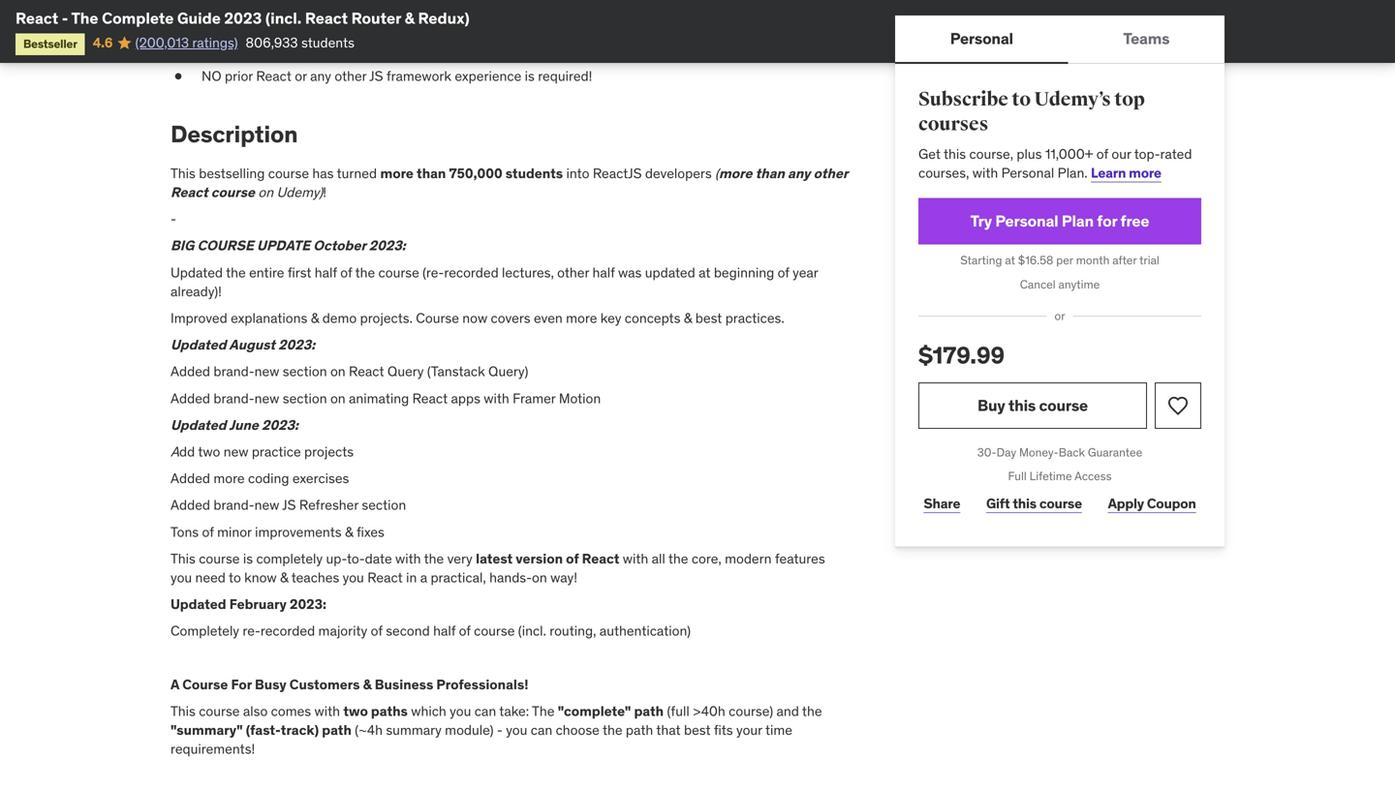Task type: locate. For each thing, give the bounding box(es) containing it.
0 horizontal spatial need
[[195, 569, 226, 587]]

authentication)
[[600, 623, 691, 640]]

personal up $16.58
[[995, 211, 1059, 231]]

is up the js
[[373, 41, 383, 58]]

0 vertical spatial students
[[301, 34, 355, 51]]

date
[[365, 550, 392, 568]]

1 vertical spatial -
[[171, 210, 176, 228]]

personal inside get this course, plus 11,000+ of our top-rated courses, with personal plan.
[[1002, 164, 1055, 182]]

1 horizontal spatial &
[[405, 8, 415, 28]]

0 horizontal spatial or
[[295, 67, 307, 85]]

tab list containing personal
[[895, 16, 1225, 64]]

0 horizontal spatial a
[[338, 14, 345, 31]]

a right not
[[495, 41, 502, 58]]

0 horizontal spatial two
[[198, 443, 220, 461]]

2 vertical spatial is
[[243, 550, 253, 568]]

1 this from the top
[[171, 165, 196, 182]]

1 horizontal spatial any
[[788, 165, 811, 182]]

0 horizontal spatial other
[[335, 67, 367, 85]]

you down take: the on the left of the page
[[506, 722, 528, 739]]

1 vertical spatial need
[[195, 569, 226, 587]]

have
[[541, 41, 570, 58]]

customers
[[290, 676, 360, 694]]

(incl. up 806,933
[[265, 8, 302, 28]]

2 xsmall image from the top
[[171, 40, 186, 59]]

need left know
[[195, 569, 226, 587]]

than left 750,000
[[417, 165, 446, 182]]

1 vertical spatial is
[[525, 67, 535, 85]]

features
[[775, 550, 825, 568]]

at right updated
[[699, 264, 711, 281]]

a right be
[[338, 14, 345, 31]]

(incl.
[[265, 8, 302, 28], [518, 623, 546, 640]]

of right 'tons'
[[202, 524, 214, 541]]

30-day money-back guarantee full lifetime access
[[978, 445, 1143, 484]]

course inside gift this course link
[[1040, 495, 1082, 513]]

august
[[229, 336, 275, 354]]

with down query)
[[484, 390, 509, 407]]

this up courses,
[[944, 145, 966, 163]]

projects
[[304, 443, 354, 461]]

more right turned
[[380, 165, 414, 182]]

you inside (~4h summary module) - you can choose the path that best fits your time requirements!
[[506, 722, 528, 739]]

3 xsmall image from the top
[[171, 67, 186, 86]]

course
[[268, 165, 309, 182], [211, 184, 255, 201], [378, 264, 419, 281], [1039, 396, 1088, 415], [1040, 495, 1082, 513], [199, 550, 240, 568], [474, 623, 515, 640], [199, 703, 240, 720]]

react down 806,933
[[256, 67, 292, 85]]

not
[[472, 41, 492, 58]]

of down practical,
[[459, 623, 471, 640]]

react
[[16, 8, 58, 28], [305, 8, 348, 28], [256, 67, 292, 85], [171, 184, 208, 201], [349, 363, 384, 381], [412, 390, 448, 407], [582, 550, 620, 568], [367, 569, 403, 587]]

this down 'tons'
[[171, 550, 196, 568]]

1 vertical spatial xsmall image
[[171, 40, 186, 59]]

0 vertical spatial can
[[475, 703, 496, 720]]

added down dd
[[171, 470, 210, 487]]

to inside with all the core, modern features you need to know & teaches you react in a practical, hands-on way!
[[229, 569, 241, 587]]

2 vertical spatial -
[[497, 722, 503, 739]]

& up beneficial
[[405, 8, 415, 28]]

can inside (~4h summary module) - you can choose the path that best fits your time requirements!
[[531, 722, 553, 739]]

1 vertical spatial in
[[406, 569, 417, 587]]

added up 'tons'
[[171, 497, 210, 514]]

2 horizontal spatial half
[[593, 264, 615, 281]]

0 vertical spatial (incl.
[[265, 8, 302, 28]]

first
[[288, 264, 311, 281]]

our
[[1112, 145, 1131, 163]]

gift this course
[[986, 495, 1082, 513]]

to left know
[[229, 569, 241, 587]]

xsmall image left ratings) at the top of the page
[[171, 40, 186, 59]]

2 vertical spatial new
[[224, 443, 249, 461]]

this inside button
[[1009, 396, 1036, 415]]

1 vertical spatial this
[[171, 550, 196, 568]]

2 vertical spatial brand-
[[214, 497, 255, 514]]

no prior react or any other js framework experience is required!
[[202, 67, 592, 85]]

updated inside updated february 2023: completely re-recorded majority of second half of course (incl. routing, authentication)
[[171, 596, 226, 613]]

(200,013
[[135, 34, 189, 51]]

0 vertical spatial javascript
[[348, 14, 410, 31]]

806,933
[[246, 34, 298, 51]]

0 vertical spatial section
[[283, 363, 327, 381]]

"summary"
[[171, 722, 243, 739]]

to left udemy's
[[1012, 88, 1031, 111]]

1 horizontal spatial half
[[433, 623, 456, 640]]

half right 'second'
[[433, 623, 456, 640]]

back
[[1059, 445, 1085, 460]]

you up module)
[[450, 703, 471, 720]]

0 horizontal spatial than
[[417, 165, 446, 182]]

$16.58
[[1018, 253, 1054, 268]]

up-
[[326, 550, 347, 568]]

11,000+
[[1045, 145, 1093, 163]]

1 vertical spatial (incl.
[[518, 623, 546, 640]]

this right gift
[[1013, 495, 1037, 513]]

to inside subscribe to udemy's top courses
[[1012, 88, 1031, 111]]

1 horizontal spatial other
[[557, 264, 589, 281]]

with inside - big course update october 2023: updated the entire first half of the course (re-recorded lectures, other half was updated at beginning of year already)! improved explanations & demo projects. course now covers even more key concepts & best practices. updated august 2023: added brand-new section on react query (tanstack query) added brand-new section on animating react apps with framer motion updated june 2023: a dd two new practice projects added more coding exercises added brand-new js refresher section tons of minor improvements & fixes
[[484, 390, 509, 407]]

1 horizontal spatial a
[[420, 569, 427, 587]]

1 horizontal spatial two
[[343, 703, 368, 720]]

brand- down august
[[214, 363, 255, 381]]

& down completely at left bottom
[[280, 569, 288, 587]]

learn
[[1091, 164, 1126, 182]]

completely
[[256, 550, 323, 568]]

0 vertical spatial brand-
[[214, 363, 255, 381]]

1 horizontal spatial at
[[1005, 253, 1015, 268]]

this inside get this course, plus 11,000+ of our top-rated courses, with personal plan.
[[944, 145, 966, 163]]

2 horizontal spatial other
[[814, 165, 848, 182]]

this right buy on the right bottom
[[1009, 396, 1036, 415]]

with down 'course,'
[[973, 164, 998, 182]]

react left all
[[582, 550, 620, 568]]

this left bestselling
[[171, 165, 196, 182]]

to left be
[[304, 14, 316, 31]]

into
[[566, 165, 590, 182]]

with left all
[[623, 550, 648, 568]]

0 vertical spatial -
[[62, 8, 68, 28]]

react down bestselling
[[171, 184, 208, 201]]

updated up already)!
[[171, 264, 223, 281]]

students left into
[[506, 165, 563, 182]]

bestseller
[[23, 36, 77, 51]]

hands-
[[489, 569, 532, 587]]

(full
[[667, 703, 690, 720]]

react - the complete guide 2023 (incl. react router & redux)
[[16, 8, 470, 28]]

improvements
[[255, 524, 342, 541]]

javascript up es6+ javascript knowledge is beneficial but not a must-have on the top left of page
[[348, 14, 410, 31]]

can
[[475, 703, 496, 720], [531, 722, 553, 739]]

of up way!
[[566, 550, 579, 568]]

this bestselling course has turned more than 750,000 students into reactjs developers (
[[171, 165, 719, 182]]

2 vertical spatial other
[[557, 264, 589, 281]]

1 horizontal spatial in
[[525, 14, 536, 31]]

0 vertical spatial &
[[405, 8, 415, 28]]

0 vertical spatial this
[[171, 165, 196, 182]]

any inside the more than any other react course
[[788, 165, 811, 182]]

- up big course at the top of the page
[[171, 210, 176, 228]]

practice
[[252, 443, 301, 461]]

two up (~4h
[[343, 703, 368, 720]]

0 horizontal spatial any
[[310, 67, 331, 85]]

update
[[257, 237, 310, 255]]

the right all
[[668, 550, 688, 568]]

course left (re-
[[378, 264, 419, 281]]

1 horizontal spatial or
[[1055, 309, 1065, 324]]

1 vertical spatial two
[[343, 703, 368, 720]]

react down date
[[367, 569, 403, 587]]

in
[[525, 14, 536, 31], [406, 569, 417, 587]]

guarantee
[[1088, 445, 1143, 460]]

but
[[448, 41, 468, 58]]

prior
[[225, 67, 253, 85]]

0 horizontal spatial &
[[280, 569, 288, 587]]

apply coupon button
[[1103, 485, 1202, 524]]

apply
[[1108, 495, 1144, 513]]

4 updated from the top
[[171, 596, 226, 613]]

this for this course also comes with two paths which you can take: the "complete" path (full >40h course) and the "summary" (fast-track) path
[[171, 703, 196, 720]]

any right (
[[788, 165, 811, 182]]

0 horizontal spatial in
[[406, 569, 417, 587]]

1 horizontal spatial need
[[270, 14, 301, 31]]

new down august
[[255, 363, 279, 381]]

0 vertical spatial two
[[198, 443, 220, 461]]

course!
[[564, 14, 609, 31]]

personal down 'plus'
[[1002, 164, 1055, 182]]

a down this course is completely up-to-date with the very latest version of react
[[420, 569, 427, 587]]

course up professionals!
[[474, 623, 515, 640]]

in down this course is completely up-to-date with the very latest version of react
[[406, 569, 417, 587]]

1 xsmall image from the top
[[171, 13, 186, 32]]

with up track) path
[[314, 703, 340, 720]]

the
[[226, 264, 246, 281], [355, 264, 375, 281], [424, 550, 444, 568], [668, 550, 688, 568], [802, 703, 822, 720], [603, 722, 623, 739]]

updated up completely
[[171, 596, 226, 613]]

0 horizontal spatial half
[[315, 264, 337, 281]]

improved
[[171, 310, 227, 327]]

1 vertical spatial &
[[280, 569, 288, 587]]

this for get
[[944, 145, 966, 163]]

0 vertical spatial is
[[373, 41, 383, 58]]

course down lifetime
[[1040, 495, 1082, 513]]

1 vertical spatial section
[[283, 390, 327, 407]]

2 vertical spatial personal
[[995, 211, 1059, 231]]

react inside the more than any other react course
[[171, 184, 208, 201]]

with right date
[[395, 550, 421, 568]]

0 horizontal spatial at
[[699, 264, 711, 281]]

1 vertical spatial a
[[495, 41, 502, 58]]

on down version
[[532, 569, 547, 587]]

1 brand- from the top
[[214, 363, 255, 381]]

big course
[[171, 237, 254, 255]]

- inside (~4h summary module) - you can choose the path that best fits your time requirements!
[[497, 722, 503, 739]]

brand- up june
[[214, 390, 255, 407]]

coupon
[[1147, 495, 1196, 513]]

(
[[715, 165, 719, 182]]

0 horizontal spatial is
[[243, 550, 253, 568]]

this for this course is completely up-to-date with the very latest version of react
[[171, 550, 196, 568]]

best
[[684, 722, 711, 739]]

2 horizontal spatial is
[[525, 67, 535, 85]]

can up module)
[[475, 703, 496, 720]]

course down bestselling
[[211, 184, 255, 201]]

or down 806,933 students at left
[[295, 67, 307, 85]]

0 vertical spatial need
[[270, 14, 301, 31]]

1 horizontal spatial than
[[755, 165, 785, 182]]

1 vertical spatial personal
[[1002, 164, 1055, 182]]

2 this from the top
[[171, 550, 196, 568]]

was
[[618, 264, 642, 281]]

0 vertical spatial any
[[310, 67, 331, 85]]

of left year in the top right of the page
[[778, 264, 790, 281]]

udemy's
[[1034, 88, 1111, 111]]

0 horizontal spatial javascript
[[238, 41, 300, 58]]

!
[[323, 184, 327, 201]]

1 than from the left
[[417, 165, 446, 182]]

half inside updated february 2023: completely re-recorded majority of second half of course (incl. routing, authentication)
[[433, 623, 456, 640]]

is up know
[[243, 550, 253, 568]]

recorded inside - big course update october 2023: updated the entire first half of the course (re-recorded lectures, other half was updated at beginning of year already)! improved explanations & demo projects. course now covers even more key concepts & best practices. updated august 2023: added brand-new section on react query (tanstack query) added brand-new section on animating react apps with framer motion updated june 2023: a dd two new practice projects added more coding exercises added brand-new js refresher section tons of minor improvements & fixes
[[444, 264, 499, 281]]

half left was
[[593, 264, 615, 281]]

(~4h summary module) - you can choose the path that best fits your time requirements!
[[171, 722, 793, 758]]

other inside - big course update october 2023: updated the entire first half of the course (re-recorded lectures, other half was updated at beginning of year already)! improved explanations & demo projects. course now covers even more key concepts & best practices. updated august 2023: added brand-new section on react query (tanstack query) added brand-new section on animating react apps with framer motion updated june 2023: a dd two new practice projects added more coding exercises added brand-new js refresher section tons of minor improvements & fixes
[[557, 264, 589, 281]]

- right module)
[[497, 722, 503, 739]]

0 horizontal spatial -
[[62, 8, 68, 28]]

full
[[1008, 469, 1027, 484]]

starting at $16.58 per month after trial cancel anytime
[[960, 253, 1160, 292]]

1 vertical spatial new
[[255, 390, 279, 407]]

the left entire
[[226, 264, 246, 281]]

806,933 students
[[246, 34, 355, 51]]

on left animating
[[330, 390, 346, 407]]

3 updated from the top
[[171, 417, 226, 434]]

of
[[1097, 145, 1109, 163], [340, 264, 352, 281], [778, 264, 790, 281], [202, 524, 214, 541], [566, 550, 579, 568], [371, 623, 383, 640], [459, 623, 471, 640]]

the right and
[[802, 703, 822, 720]]

turned
[[337, 165, 377, 182]]

2 vertical spatial xsmall image
[[171, 67, 186, 86]]

0 vertical spatial in
[[525, 14, 536, 31]]

course inside the more than any other react course
[[211, 184, 255, 201]]

xsmall image for no
[[171, 67, 186, 86]]

1 vertical spatial other
[[814, 165, 848, 182]]

this inside this course also comes with two paths which you can take: the "complete" path (full >40h course) and the "summary" (fast-track) path
[[171, 703, 196, 720]]

2 horizontal spatial -
[[497, 722, 503, 739]]

this up "summary"
[[171, 703, 196, 720]]

es6+ javascript knowledge is beneficial but not a must-have
[[202, 41, 570, 58]]

updated
[[171, 264, 223, 281], [171, 336, 226, 354], [171, 417, 226, 434], [171, 596, 226, 613]]

added up dd
[[171, 390, 210, 407]]

updated up dd
[[171, 417, 226, 434]]

need inside with all the core, modern features you need to know & teaches you react in a practical, hands-on way!
[[195, 569, 226, 587]]

1 horizontal spatial is
[[373, 41, 383, 58]]

or down anytime at the right top
[[1055, 309, 1065, 324]]

added down improved
[[171, 363, 210, 381]]

section up projects
[[283, 390, 327, 407]]

xsmall image
[[171, 13, 186, 32], [171, 40, 186, 59], [171, 67, 186, 86]]

es6+
[[202, 41, 235, 58]]

section down & demo
[[283, 363, 327, 381]]

1 horizontal spatial -
[[171, 210, 176, 228]]

than right (
[[755, 165, 785, 182]]

0 horizontal spatial recorded
[[261, 623, 315, 640]]

0 horizontal spatial can
[[475, 703, 496, 720]]

need up 806,933
[[270, 14, 301, 31]]

xsmall image up "(200,013 ratings)"
[[171, 13, 186, 32]]

updated down improved
[[171, 336, 226, 354]]

framework
[[387, 67, 452, 85]]

buy this course button
[[919, 383, 1147, 429]]

personal inside "link"
[[995, 211, 1059, 231]]

1 horizontal spatial can
[[531, 722, 553, 739]]

0 vertical spatial personal
[[950, 28, 1013, 48]]

course inside buy this course button
[[1039, 396, 1088, 415]]

this course is completely up-to-date with the very latest version of react
[[171, 550, 620, 568]]

2023: inside updated february 2023: completely re-recorded majority of second half of course (incl. routing, authentication)
[[290, 596, 327, 613]]

you inside this course also comes with two paths which you can take: the "complete" path (full >40h course) and the "summary" (fast-track) path
[[450, 703, 471, 720]]

1 vertical spatial any
[[788, 165, 811, 182]]

concepts
[[625, 310, 681, 327]]

(tanstack
[[427, 363, 485, 381]]

0 vertical spatial recorded
[[444, 264, 499, 281]]

recorded down february
[[261, 623, 315, 640]]

february
[[229, 596, 287, 613]]

3 this from the top
[[171, 703, 196, 720]]

2 vertical spatial this
[[171, 703, 196, 720]]

2023: down teaches on the bottom left
[[290, 596, 327, 613]]

must-
[[505, 41, 541, 58]]

beginning
[[714, 264, 774, 281]]

1 horizontal spatial students
[[506, 165, 563, 182]]

wishlist image
[[1167, 394, 1190, 418]]

$179.99
[[919, 341, 1005, 370]]

1 vertical spatial students
[[506, 165, 563, 182]]

2 than from the left
[[755, 165, 785, 182]]

students
[[301, 34, 355, 51], [506, 165, 563, 182]]

a course for busy customers & business professionals!
[[171, 676, 529, 694]]

practical,
[[431, 569, 486, 587]]

at
[[1005, 253, 1015, 268], [699, 264, 711, 281]]

time
[[765, 722, 793, 739]]

more right developers
[[719, 165, 752, 182]]

1 vertical spatial recorded
[[261, 623, 315, 640]]

1 horizontal spatial (incl.
[[518, 623, 546, 640]]

new down june
[[224, 443, 249, 461]]

2 vertical spatial a
[[420, 569, 427, 587]]

1 vertical spatial can
[[531, 722, 553, 739]]

get this course, plus 11,000+ of our top-rated courses, with personal plan.
[[919, 145, 1192, 182]]

with inside with all the core, modern features you need to know & teaches you react in a practical, hands-on way!
[[623, 550, 648, 568]]

at inside starting at $16.58 per month after trial cancel anytime
[[1005, 253, 1015, 268]]

apps
[[451, 390, 481, 407]]

brand- up minor
[[214, 497, 255, 514]]

that
[[656, 722, 681, 739]]

0 vertical spatial xsmall image
[[171, 13, 186, 32]]

any down knowledge
[[310, 67, 331, 85]]

personal
[[950, 28, 1013, 48], [1002, 164, 1055, 182], [995, 211, 1059, 231]]

react left apps
[[412, 390, 448, 407]]

1 horizontal spatial recorded
[[444, 264, 499, 281]]

new up june
[[255, 390, 279, 407]]

1 vertical spatial brand-
[[214, 390, 255, 407]]

a inside with all the core, modern features you need to know & teaches you react in a practical, hands-on way!
[[420, 569, 427, 587]]

complete
[[102, 8, 174, 28]]

now
[[463, 310, 488, 327]]

fits
[[714, 722, 733, 739]]

buy
[[978, 396, 1005, 415]]

completely
[[171, 623, 239, 640]]

1 horizontal spatial javascript
[[348, 14, 410, 31]]

can down take: the on the left of the page
[[531, 722, 553, 739]]

0 vertical spatial or
[[295, 67, 307, 85]]

- left the
[[62, 8, 68, 28]]

tab list
[[895, 16, 1225, 64]]



Task type: vqa. For each thing, say whether or not it's contained in the screenshot.
middle section
yes



Task type: describe. For each thing, give the bounding box(es) containing it.
& demo
[[311, 310, 357, 327]]

3 added from the top
[[171, 470, 210, 487]]

try personal plan for free link
[[919, 198, 1202, 245]]

with all the core, modern features you need to know & teaches you react in a practical, hands-on way!
[[171, 550, 825, 587]]

trial
[[1140, 253, 1160, 268]]

this course also comes with two paths which you can take: the "complete" path (full >40h course) and the "summary" (fast-track) path
[[171, 703, 822, 739]]

learn more link
[[1091, 164, 1162, 182]]

for
[[231, 676, 252, 694]]

the down "october"
[[355, 264, 375, 281]]

description
[[171, 120, 298, 149]]

dd
[[179, 443, 195, 461]]

the inside this course also comes with two paths which you can take: the "complete" path (full >40h course) and the "summary" (fast-track) path
[[802, 703, 822, 720]]

all
[[652, 550, 665, 568]]

you down to-
[[343, 569, 364, 587]]

after
[[1113, 253, 1137, 268]]

- big course update october 2023: updated the entire first half of the course (re-recorded lectures, other half was updated at beginning of year already)! improved explanations & demo projects. course now covers even more key concepts & best practices. updated august 2023: added brand-new section on react query (tanstack query) added brand-new section on animating react apps with framer motion updated june 2023: a dd two new practice projects added more coding exercises added brand-new js refresher section tons of minor improvements & fixes
[[171, 210, 818, 541]]

teaches
[[291, 569, 339, 587]]

two inside this course also comes with two paths which you can take: the "complete" path (full >40h course) and the "summary" (fast-track) path
[[343, 703, 368, 720]]

the left very
[[424, 550, 444, 568]]

1 vertical spatial javascript
[[238, 41, 300, 58]]

course inside updated february 2023: completely re-recorded majority of second half of course (incl. routing, authentication)
[[474, 623, 515, 640]]

subscribe to udemy's top courses
[[919, 88, 1145, 136]]

- inside - big course update october 2023: updated the entire first half of the course (re-recorded lectures, other half was updated at beginning of year already)! improved explanations & demo projects. course now covers even more key concepts & best practices. updated august 2023: added brand-new section on react query (tanstack query) added brand-new section on animating react apps with framer motion updated june 2023: a dd two new practice projects added more coding exercises added brand-new js refresher section tons of minor improvements & fixes
[[171, 210, 176, 228]]

path
[[626, 722, 653, 739]]

to up but
[[455, 14, 467, 31]]

with inside this course also comes with two paths which you can take: the "complete" path (full >40h course) and the "summary" (fast-track) path
[[314, 703, 340, 720]]

2023: down explanations
[[278, 336, 315, 354]]

other inside the more than any other react course
[[814, 165, 848, 182]]

teams
[[1123, 28, 1170, 48]]

be
[[319, 14, 335, 31]]

of left 'second'
[[371, 623, 383, 640]]

half for course
[[315, 264, 337, 281]]

more down top- at the right
[[1129, 164, 1162, 182]]

redux)
[[418, 8, 470, 28]]

the inside with all the core, modern features you need to know & teaches you react in a practical, hands-on way!
[[668, 550, 688, 568]]

also
[[243, 703, 268, 720]]

reactjs
[[593, 165, 642, 182]]

rated
[[1160, 145, 1192, 163]]

anytime
[[1059, 277, 1100, 292]]

core,
[[692, 550, 722, 568]]

course
[[416, 310, 459, 327]]

share button
[[919, 485, 966, 524]]

2 vertical spatial section
[[362, 497, 406, 514]]

of inside get this course, plus 11,000+ of our top-rated courses, with personal plan.
[[1097, 145, 1109, 163]]

2 updated from the top
[[171, 336, 226, 354]]

plan.
[[1058, 164, 1088, 182]]

busy
[[255, 676, 287, 694]]

updated february 2023: completely re-recorded majority of second half of course (incl. routing, authentication)
[[171, 596, 691, 640]]

the
[[71, 8, 98, 28]]

at inside - big course update october 2023: updated the entire first half of the course (re-recorded lectures, other half was updated at beginning of year already)! improved explanations & demo projects. course now covers even more key concepts & best practices. updated august 2023: added brand-new section on react query (tanstack query) added brand-new section on animating react apps with framer motion updated june 2023: a dd two new practice projects added more coding exercises added brand-new js refresher section tons of minor improvements & fixes
[[699, 264, 711, 281]]

motion
[[559, 390, 601, 407]]

teams button
[[1068, 16, 1225, 62]]

way!
[[551, 569, 578, 587]]

react up animating
[[349, 363, 384, 381]]

course down minor
[[199, 550, 240, 568]]

bestselling
[[199, 165, 265, 182]]

cancel
[[1020, 277, 1056, 292]]

course up on udemy) !
[[268, 165, 309, 182]]

xsmall image for you
[[171, 13, 186, 32]]

0 vertical spatial a
[[338, 14, 345, 31]]

more inside the more than any other react course
[[719, 165, 752, 182]]

3 brand- from the top
[[214, 497, 255, 514]]

& inside with all the core, modern features you need to know & teaches you react in a practical, hands-on way!
[[280, 569, 288, 587]]

recorded inside updated february 2023: completely re-recorded majority of second half of course (incl. routing, authentication)
[[261, 623, 315, 640]]

experience
[[455, 67, 522, 85]]

courses,
[[919, 164, 969, 182]]

than inside the more than any other react course
[[755, 165, 785, 182]]

of down "october"
[[340, 264, 352, 281]]

2 added from the top
[[171, 390, 210, 407]]

js
[[369, 67, 383, 85]]

react inside with all the core, modern features you need to know & teaches you react in a practical, hands-on way!
[[367, 569, 403, 587]]

this for gift
[[1013, 495, 1037, 513]]

(200,013 ratings)
[[135, 34, 238, 51]]

half for (incl.
[[433, 623, 456, 640]]

on left udemy)
[[258, 184, 273, 201]]

with inside get this course, plus 11,000+ of our top-rated courses, with personal plan.
[[973, 164, 998, 182]]

2 horizontal spatial a
[[495, 41, 502, 58]]

30-
[[978, 445, 997, 460]]

choose
[[556, 722, 600, 739]]

gift this course link
[[981, 485, 1087, 524]]

0 horizontal spatial (incl.
[[265, 8, 302, 28]]

guide
[[177, 8, 221, 28]]

4 added from the top
[[171, 497, 210, 514]]

1 vertical spatial or
[[1055, 309, 1065, 324]]

course inside - big course update october 2023: updated the entire first half of the course (re-recorded lectures, other half was updated at beginning of year already)! improved explanations & demo projects. course now covers even more key concepts & best practices. updated august 2023: added brand-new section on react query (tanstack query) added brand-new section on animating react apps with framer motion updated june 2023: a dd two new practice projects added more coding exercises added brand-new js refresher section tons of minor improvements & fixes
[[378, 264, 419, 281]]

course,
[[969, 145, 1014, 163]]

(~4h
[[355, 722, 383, 739]]

react up knowledge
[[305, 8, 348, 28]]

can inside this course also comes with two paths which you can take: the "complete" path (full >40h course) and the "summary" (fast-track) path
[[475, 703, 496, 720]]

and
[[777, 703, 799, 720]]

coding
[[248, 470, 289, 487]]

xsmall image for es6+
[[171, 40, 186, 59]]

0 vertical spatial other
[[335, 67, 367, 85]]

starting
[[960, 253, 1002, 268]]

projects.
[[360, 310, 413, 327]]

routing,
[[550, 623, 596, 640]]

majority
[[318, 623, 368, 640]]

course inside this course also comes with two paths which you can take: the "complete" path (full >40h course) and the "summary" (fast-track) path
[[199, 703, 240, 720]]

your
[[736, 722, 762, 739]]

2 brand- from the top
[[214, 390, 255, 407]]

year
[[793, 264, 818, 281]]

1 updated from the top
[[171, 264, 223, 281]]

beneficial
[[386, 41, 445, 58]]

know
[[244, 569, 277, 587]]

course)
[[729, 703, 773, 720]]

you don't need to be a javascript expert to succeed in this course!
[[202, 14, 609, 31]]

this up have
[[539, 14, 561, 31]]

ratings)
[[192, 34, 238, 51]]

router
[[351, 8, 401, 28]]

this for buy
[[1009, 396, 1036, 415]]

"complete" path
[[558, 703, 664, 720]]

day
[[997, 445, 1017, 460]]

re-
[[243, 623, 261, 640]]

1 added from the top
[[171, 363, 210, 381]]

2023: right "october"
[[369, 237, 406, 255]]

2023: up practice
[[262, 417, 298, 434]]

udemy)
[[277, 184, 323, 201]]

react up bestseller
[[16, 8, 58, 28]]

the inside (~4h summary module) - you can choose the path that best fits your time requirements!
[[603, 722, 623, 739]]

0 vertical spatial new
[[255, 363, 279, 381]]

learn more
[[1091, 164, 1162, 182]]

knowledge
[[304, 41, 370, 58]]

two inside - big course update october 2023: updated the entire first half of the course (re-recorded lectures, other half was updated at beginning of year already)! improved explanations & demo projects. course now covers even more key concepts & best practices. updated august 2023: added brand-new section on react query (tanstack query) added brand-new section on animating react apps with framer motion updated june 2023: a dd two new practice projects added more coding exercises added brand-new js refresher section tons of minor improvements & fixes
[[198, 443, 220, 461]]

minor
[[217, 524, 252, 541]]

june
[[229, 417, 259, 434]]

more left coding on the left bottom
[[214, 470, 245, 487]]

covers
[[491, 310, 531, 327]]

top-
[[1134, 145, 1160, 163]]

try personal plan for free
[[971, 211, 1150, 231]]

0 horizontal spatial students
[[301, 34, 355, 51]]

october
[[313, 237, 366, 255]]

on down & demo
[[330, 363, 346, 381]]

(incl. inside updated february 2023: completely re-recorded majority of second half of course (incl. routing, authentication)
[[518, 623, 546, 640]]

& best
[[684, 310, 722, 327]]

version
[[516, 550, 563, 568]]

this for this bestselling course has turned more than 750,000 students into reactjs developers (
[[171, 165, 196, 182]]

(re-
[[423, 264, 444, 281]]

personal inside button
[[950, 28, 1013, 48]]

more left the key at the top of the page
[[566, 310, 597, 327]]

summary
[[386, 722, 442, 739]]

you down 'tons'
[[171, 569, 192, 587]]

on inside with all the core, modern features you need to know & teaches you react in a practical, hands-on way!
[[532, 569, 547, 587]]

750,000
[[449, 165, 503, 182]]

per
[[1056, 253, 1073, 268]]

(fast-
[[246, 722, 281, 739]]

tons
[[171, 524, 199, 541]]

requirements!
[[171, 741, 255, 758]]

updated
[[645, 264, 695, 281]]

query
[[387, 363, 424, 381]]

in inside with all the core, modern features you need to know & teaches you react in a practical, hands-on way!
[[406, 569, 417, 587]]



